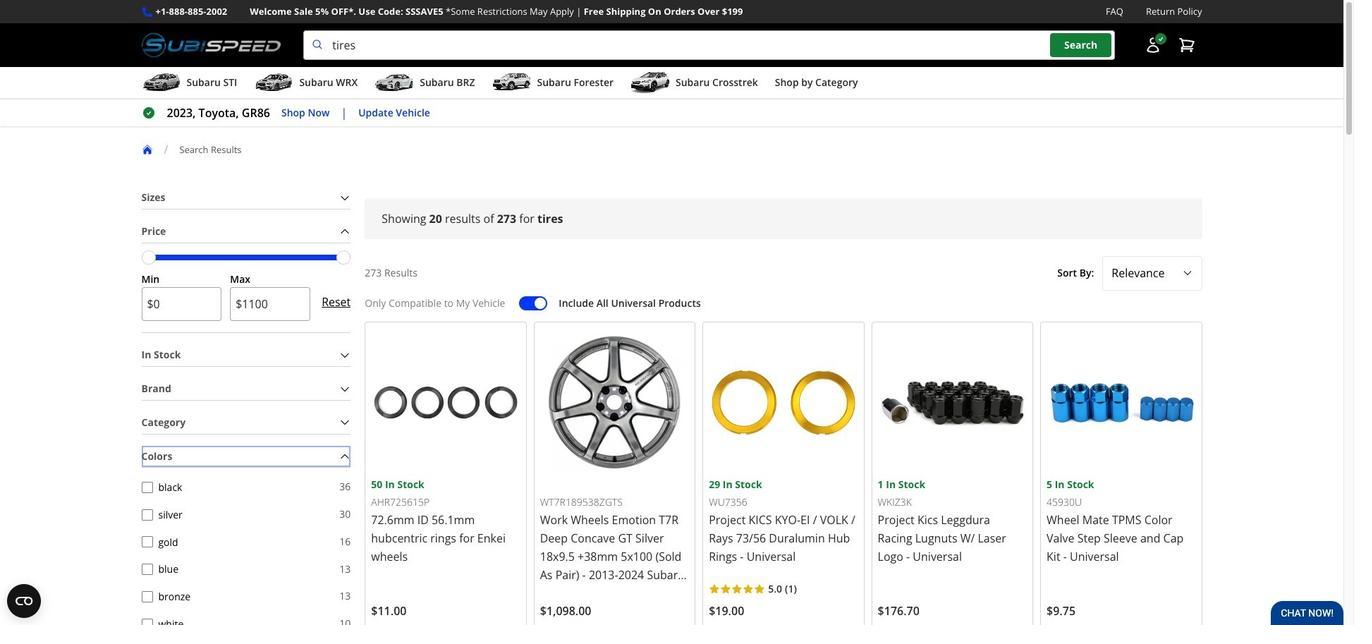 Task type: vqa. For each thing, say whether or not it's contained in the screenshot.
WRX inside '43 In Stock 020001 GrimmSpeed Exhaust Manifold to Head Gasket (Pair) - 2002-2023 Subaru WRX / 2004-2021 STI / 2013- 2020 BRZ'
no



Task type: locate. For each thing, give the bounding box(es) containing it.
None button
[[141, 482, 153, 493], [141, 509, 153, 520], [141, 536, 153, 548], [141, 564, 153, 575], [141, 591, 153, 602], [141, 618, 153, 625], [141, 482, 153, 493], [141, 509, 153, 520], [141, 536, 153, 548], [141, 564, 153, 575], [141, 591, 153, 602], [141, 618, 153, 625]]

72.6mm id 56.1mm hubcentric rings for enkei wheels image
[[371, 328, 521, 477]]

None text field
[[141, 287, 222, 321], [230, 287, 311, 321], [141, 287, 222, 321], [230, 287, 311, 321]]

search input field
[[304, 30, 1115, 60]]

a subaru crosstrek thumbnail image image
[[631, 72, 670, 93]]

a subaru sti thumbnail image image
[[141, 72, 181, 93]]

maximum slider
[[337, 250, 351, 264]]

a subaru brz thumbnail image image
[[375, 72, 414, 93]]

minimum slider
[[141, 250, 156, 264]]



Task type: describe. For each thing, give the bounding box(es) containing it.
a subaru forester thumbnail image image
[[492, 72, 532, 93]]

button image
[[1145, 37, 1162, 54]]

wheel mate tpms color valve step sleeve and cap kit - universal image
[[1047, 328, 1196, 477]]

a subaru wrx thumbnail image image
[[254, 72, 294, 93]]

project kics kyo-ei / volk / rays 73/56 duralumin hub rings - universal image
[[709, 328, 858, 477]]

home image
[[141, 144, 153, 155]]

project kics leggdura racing lugnuts w/ laser logo - universal image
[[878, 328, 1027, 477]]

open widget image
[[7, 584, 41, 618]]

work wheels emotion t7r deep concave gt silver 18x9.5 +38mm 5x100 (sold as pair) - 2013-2024 subaru brz / scion fr-s / toyota gr86 / 2014-2018 subaru forester image
[[540, 328, 689, 477]]

subispeed logo image
[[141, 30, 281, 60]]



